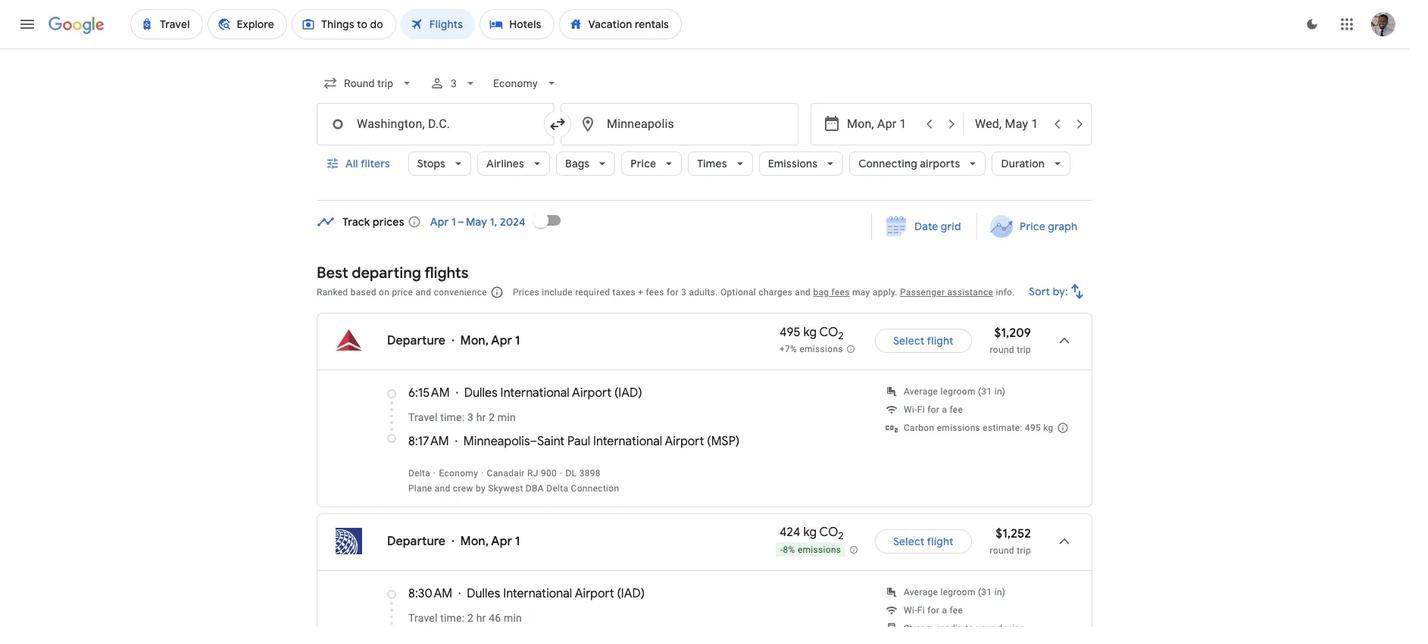 Task type: locate. For each thing, give the bounding box(es) containing it.
price inside popup button
[[631, 157, 656, 170]]

co up the +7% emissions
[[820, 325, 839, 341]]

1 legroom from the top
[[941, 386, 976, 397]]

3898
[[579, 468, 601, 479]]

1209 US dollars text field
[[995, 326, 1031, 341]]

delta down 900
[[547, 483, 569, 494]]

2 vertical spatial airport
[[575, 587, 614, 602]]

2 mon, apr 1 from the top
[[460, 534, 520, 549]]

international
[[501, 386, 570, 401], [593, 434, 662, 449], [503, 587, 572, 602]]

1 (31 from the top
[[978, 386, 992, 397]]

average legroom (31 in) up carbon emissions estimate: 495 kilograms 'element'
[[904, 386, 1006, 397]]

1 for 6:15 am
[[515, 333, 520, 349]]

0 vertical spatial wi-fi for a fee
[[904, 405, 963, 415]]

2 round from the top
[[990, 546, 1015, 556]]

1 vertical spatial trip
[[1017, 546, 1031, 556]]

0 vertical spatial price
[[631, 157, 656, 170]]

8%
[[783, 545, 795, 555]]

all filters
[[346, 157, 390, 170]]

0 vertical spatial time:
[[440, 411, 465, 424]]

-8% emissions
[[780, 545, 841, 555]]

average legroom (31 in)
[[904, 386, 1006, 397], [904, 587, 1006, 598]]

2 1 from the top
[[515, 534, 520, 549]]

1 wi- from the top
[[904, 405, 917, 415]]

2 vertical spatial apr
[[491, 534, 512, 549]]

1 vertical spatial hr
[[476, 612, 486, 624]]

price button
[[622, 145, 682, 182]]

1 vertical spatial min
[[504, 612, 522, 624]]

None text field
[[317, 103, 555, 145], [561, 103, 799, 145], [317, 103, 555, 145], [561, 103, 799, 145]]

1 horizontal spatial delta
[[547, 483, 569, 494]]

$1,252
[[996, 527, 1031, 542]]

dulles international airport ( iad )
[[464, 386, 642, 401], [467, 587, 645, 602]]

1 round from the top
[[990, 345, 1015, 355]]

passenger
[[900, 287, 945, 298]]

departure down plane
[[387, 534, 446, 549]]

apr 1 – may 1, 2024
[[430, 215, 526, 229]]

1 vertical spatial a
[[942, 605, 947, 616]]

mon, apr 1 for 6:15 am
[[460, 333, 520, 349]]

495 inside '495 kg co 2'
[[780, 325, 801, 341]]

1 vertical spatial fi
[[917, 605, 925, 616]]

all
[[346, 157, 358, 170]]

connecting airports button
[[850, 145, 986, 182]]

flight left $1,252 round trip
[[927, 535, 954, 549]]

2 vertical spatial kg
[[804, 525, 817, 541]]

dulles international airport ( iad ) for 6:15 am
[[464, 386, 642, 401]]

and left bag
[[795, 287, 811, 298]]

carbon emissions estimate: 495 kilograms element
[[904, 423, 1054, 433]]

emissions right carbon
[[937, 423, 981, 433]]

kg
[[804, 325, 817, 341], [1044, 423, 1054, 433], [804, 525, 817, 541]]

0 vertical spatial fee
[[950, 405, 963, 415]]

1 vertical spatial )
[[736, 434, 740, 449]]

kg right estimate:
[[1044, 423, 1054, 433]]

2 mon, from the top
[[460, 534, 489, 549]]

international for 8:30 am
[[503, 587, 572, 602]]

fi
[[917, 405, 925, 415], [917, 605, 925, 616]]

1 vertical spatial dulles international airport ( iad )
[[467, 587, 645, 602]]

min for 8:30 am
[[504, 612, 522, 624]]

1 vertical spatial price
[[1020, 220, 1045, 233]]

1 travel from the top
[[408, 411, 438, 424]]

1 vertical spatial select
[[893, 535, 925, 549]]

emissions
[[800, 344, 843, 354], [937, 423, 981, 433], [798, 545, 841, 555]]

departure for 6:15 am
[[387, 333, 446, 349]]

1 down plane and crew by skywest dba delta connection on the bottom of page
[[515, 534, 520, 549]]

0 vertical spatial wi-
[[904, 405, 917, 415]]

0 vertical spatial select flight
[[893, 334, 954, 348]]

best departing flights
[[317, 264, 469, 283]]

1 select from the top
[[893, 334, 925, 348]]

dulles up travel time: 3 hr 2 min
[[464, 386, 498, 401]]

dulles for 6:15 am
[[464, 386, 498, 401]]

1 mon, apr 1 from the top
[[460, 333, 520, 349]]

0 vertical spatial legroom
[[941, 386, 976, 397]]

1 time: from the top
[[440, 411, 465, 424]]

0 vertical spatial )
[[638, 386, 642, 401]]

emissions down '495 kg co 2' in the right of the page
[[800, 344, 843, 354]]

2 select from the top
[[893, 535, 925, 549]]

airlines button
[[477, 145, 550, 182]]

0 vertical spatial co
[[820, 325, 839, 341]]

change appearance image
[[1294, 6, 1331, 42]]

0 vertical spatial round
[[990, 345, 1015, 355]]

min right 46
[[504, 612, 522, 624]]

dulles international airport ( iad ) up paul
[[464, 386, 642, 401]]

1 vertical spatial apr
[[491, 333, 512, 349]]

2 vertical spatial (
[[617, 587, 621, 602]]

0 vertical spatial for
[[667, 287, 679, 298]]

1 a from the top
[[942, 405, 947, 415]]

1 horizontal spatial 3
[[467, 411, 474, 424]]

minneapolis–saint
[[464, 434, 565, 449]]

2 flight from the top
[[927, 535, 954, 549]]

0 vertical spatial (
[[614, 386, 618, 401]]

495 right estimate:
[[1025, 423, 1041, 433]]

+7% emissions
[[780, 344, 843, 354]]

times button
[[688, 145, 753, 182]]

0 vertical spatial delta
[[408, 468, 430, 479]]

2 up -8% emissions
[[839, 530, 844, 543]]

and
[[416, 287, 431, 298], [795, 287, 811, 298], [435, 483, 451, 494]]

$1,209
[[995, 326, 1031, 341]]

mon, down convenience
[[460, 333, 489, 349]]

duration button
[[992, 145, 1071, 182]]

0 vertical spatial departure
[[387, 333, 446, 349]]

0 vertical spatial in)
[[995, 386, 1006, 397]]

hr for 8:30 am
[[476, 612, 486, 624]]

Departure text field
[[847, 104, 917, 145]]

round inside $1,252 round trip
[[990, 546, 1015, 556]]

( for 495
[[614, 386, 618, 401]]

1 vertical spatial delta
[[547, 483, 569, 494]]

0 vertical spatial 3
[[451, 77, 457, 89]]

1 vertical spatial wi-fi for a fee
[[904, 605, 963, 616]]

0 vertical spatial dulles
[[464, 386, 498, 401]]

1 vertical spatial mon,
[[460, 534, 489, 549]]

2 horizontal spatial 3
[[681, 287, 687, 298]]

0 vertical spatial select
[[893, 334, 925, 348]]

sort
[[1029, 285, 1051, 299]]

departure
[[387, 333, 446, 349], [387, 534, 446, 549]]

in) up estimate:
[[995, 386, 1006, 397]]

1 vertical spatial for
[[928, 405, 940, 415]]

 image
[[560, 468, 563, 479]]

rj
[[527, 468, 538, 479]]

bags button
[[556, 145, 616, 182]]

1 vertical spatial in)
[[995, 587, 1006, 598]]

apr right learn more about tracked prices icon
[[430, 215, 449, 229]]

2 departure from the top
[[387, 534, 446, 549]]

1 down prices on the left top of the page
[[515, 333, 520, 349]]

co for 495
[[820, 325, 839, 341]]

3
[[451, 77, 457, 89], [681, 287, 687, 298], [467, 411, 474, 424]]

Arrival time: 8:17 AM. text field
[[408, 434, 449, 449]]

0 vertical spatial flight
[[927, 334, 954, 348]]

travel
[[408, 411, 438, 424], [408, 612, 438, 624]]

2 vertical spatial for
[[928, 605, 940, 616]]

travel for 6:15 am
[[408, 411, 438, 424]]

hr left 46
[[476, 612, 486, 624]]

flight for $1,252
[[927, 535, 954, 549]]

fees right bag
[[832, 287, 850, 298]]

price inside button
[[1020, 220, 1045, 233]]

price for price graph
[[1020, 220, 1045, 233]]

0 horizontal spatial fees
[[646, 287, 664, 298]]

(31 down $1,252 round trip
[[978, 587, 992, 598]]

co
[[820, 325, 839, 341], [820, 525, 839, 541]]

1 vertical spatial 1
[[515, 534, 520, 549]]

price
[[631, 157, 656, 170], [1020, 220, 1045, 233]]

495 up +7%
[[780, 325, 801, 341]]

price graph
[[1020, 220, 1078, 233]]

co inside 424 kg co 2
[[820, 525, 839, 541]]

mon, down 'by'
[[460, 534, 489, 549]]

apr down learn more about ranking icon
[[491, 333, 512, 349]]

flight down passenger assistance button at the right
[[927, 334, 954, 348]]

fee
[[950, 405, 963, 415], [950, 605, 963, 616]]

dulles international airport ( iad ) up 46
[[467, 587, 645, 602]]

average
[[904, 386, 938, 397], [904, 587, 938, 598]]

may
[[852, 287, 870, 298]]

duration
[[1001, 157, 1045, 170]]

0 vertical spatial average
[[904, 386, 938, 397]]

co up -8% emissions
[[820, 525, 839, 541]]

time: down 8:30 am
[[440, 612, 465, 624]]

3 inside 3 popup button
[[451, 77, 457, 89]]

best departing flights main content
[[317, 202, 1093, 627]]

time: for 8:30 am
[[440, 612, 465, 624]]

flights
[[424, 264, 469, 283]]

trip inside $1,209 round trip
[[1017, 345, 1031, 355]]

0 vertical spatial emissions
[[800, 344, 843, 354]]

swap origin and destination. image
[[549, 115, 567, 133]]

delta up plane
[[408, 468, 430, 479]]

wi-fi for a fee
[[904, 405, 963, 415], [904, 605, 963, 616]]

1 vertical spatial select flight button
[[875, 524, 972, 560]]

0 horizontal spatial price
[[631, 157, 656, 170]]

main menu image
[[18, 15, 36, 33]]

0 vertical spatial mon, apr 1
[[460, 333, 520, 349]]

0 vertical spatial trip
[[1017, 345, 1031, 355]]

bags
[[565, 157, 590, 170]]

1 vertical spatial fee
[[950, 605, 963, 616]]

apr
[[430, 215, 449, 229], [491, 333, 512, 349], [491, 534, 512, 549]]

1 vertical spatial time:
[[440, 612, 465, 624]]

emissions button
[[759, 145, 844, 182]]

1 vertical spatial departure
[[387, 534, 446, 549]]

2 inside 424 kg co 2
[[839, 530, 844, 543]]

time: down '6:15 am'
[[440, 411, 465, 424]]

apr for 6:15 am
[[491, 333, 512, 349]]

trip down 1252 us dollars text field
[[1017, 546, 1031, 556]]

1 vertical spatial travel
[[408, 612, 438, 624]]

0 vertical spatial hr
[[476, 411, 486, 424]]

and right price
[[416, 287, 431, 298]]

travel for 8:30 am
[[408, 612, 438, 624]]

2 up the +7% emissions
[[839, 330, 844, 343]]

(
[[614, 386, 618, 401], [707, 434, 711, 449], [617, 587, 621, 602]]

round down $1,209
[[990, 345, 1015, 355]]

1 vertical spatial round
[[990, 546, 1015, 556]]

1 trip from the top
[[1017, 345, 1031, 355]]

0 vertical spatial 1
[[515, 333, 520, 349]]

1 vertical spatial wi-
[[904, 605, 917, 616]]

select flight
[[893, 334, 954, 348], [893, 535, 954, 549]]

1 vertical spatial legroom
[[941, 587, 976, 598]]

1 vertical spatial 3
[[681, 287, 687, 298]]

0 horizontal spatial delta
[[408, 468, 430, 479]]

1 fi from the top
[[917, 405, 925, 415]]

round for $1,209
[[990, 345, 1015, 355]]

2 inside '495 kg co 2'
[[839, 330, 844, 343]]

co inside '495 kg co 2'
[[820, 325, 839, 341]]

hr up minneapolis–saint
[[476, 411, 486, 424]]

1 vertical spatial mon, apr 1
[[460, 534, 520, 549]]

prices
[[513, 287, 540, 298]]

2 vertical spatial emissions
[[798, 545, 841, 555]]

stops button
[[408, 145, 471, 182]]

None search field
[[317, 65, 1093, 201]]

min up minneapolis–saint
[[498, 411, 516, 424]]

fees
[[646, 287, 664, 298], [832, 287, 850, 298]]

airport
[[572, 386, 612, 401], [665, 434, 704, 449], [575, 587, 614, 602]]

departure down price
[[387, 333, 446, 349]]

dba
[[526, 483, 544, 494]]

2 trip from the top
[[1017, 546, 1031, 556]]

round down 1252 us dollars text field
[[990, 546, 1015, 556]]

495
[[780, 325, 801, 341], [1025, 423, 1041, 433]]

0 horizontal spatial 3
[[451, 77, 457, 89]]

average legroom (31 in) down $1,252 round trip
[[904, 587, 1006, 598]]

1 flight from the top
[[927, 334, 954, 348]]

emissions down 424 kg co 2 at the bottom
[[798, 545, 841, 555]]

1 – may
[[452, 215, 487, 229]]

flight for $1,209
[[927, 334, 954, 348]]

0 vertical spatial apr
[[430, 215, 449, 229]]

kg inside 424 kg co 2
[[804, 525, 817, 541]]

0 vertical spatial a
[[942, 405, 947, 415]]

round inside $1,209 round trip
[[990, 345, 1015, 355]]

1 vertical spatial flight
[[927, 535, 954, 549]]

trip for $1,209
[[1017, 345, 1031, 355]]

0 vertical spatial dulles international airport ( iad )
[[464, 386, 642, 401]]

travel down 8:30 am
[[408, 612, 438, 624]]

carbon emissions estimate: 495 kg
[[904, 423, 1054, 433]]

0 vertical spatial average legroom (31 in)
[[904, 386, 1006, 397]]

1 horizontal spatial fees
[[832, 287, 850, 298]]

1 select flight from the top
[[893, 334, 954, 348]]

trip down $1,209
[[1017, 345, 1031, 355]]

0 vertical spatial kg
[[804, 325, 817, 341]]

1 horizontal spatial price
[[1020, 220, 1045, 233]]

2 travel from the top
[[408, 612, 438, 624]]

6:15 am
[[408, 386, 450, 401]]

0 vertical spatial 495
[[780, 325, 801, 341]]

plane and crew by skywest dba delta connection
[[408, 483, 619, 494]]

(31 up carbon emissions estimate: 495 kilograms 'element'
[[978, 386, 992, 397]]

and left crew
[[435, 483, 451, 494]]

connecting airports
[[859, 157, 960, 170]]

2 vertical spatial international
[[503, 587, 572, 602]]

select for $1,252
[[893, 535, 925, 549]]

None field
[[317, 70, 421, 97], [488, 70, 565, 97], [317, 70, 421, 97], [488, 70, 565, 97]]

dulles for 8:30 am
[[467, 587, 500, 602]]

price left graph
[[1020, 220, 1045, 233]]

2 wi- from the top
[[904, 605, 917, 616]]

$1,252 round trip
[[990, 527, 1031, 556]]

(31
[[978, 386, 992, 397], [978, 587, 992, 598]]

select flight button
[[875, 323, 972, 359], [875, 524, 972, 560]]

1 vertical spatial iad
[[621, 587, 641, 602]]

mon, for 6:15 am
[[460, 333, 489, 349]]

price right bags popup button
[[631, 157, 656, 170]]

Departure time: 8:30 AM. text field
[[408, 587, 453, 602]]

hr
[[476, 411, 486, 424], [476, 612, 486, 624]]

1 departure from the top
[[387, 333, 446, 349]]

1 vertical spatial (31
[[978, 587, 992, 598]]

include
[[542, 287, 573, 298]]

apr for 8:30 am
[[491, 534, 512, 549]]

1 select flight button from the top
[[875, 323, 972, 359]]

2 time: from the top
[[440, 612, 465, 624]]

1 co from the top
[[820, 325, 839, 341]]

msp
[[711, 434, 736, 449]]

0 vertical spatial select flight button
[[875, 323, 972, 359]]

0 vertical spatial (31
[[978, 386, 992, 397]]

a
[[942, 405, 947, 415], [942, 605, 947, 616]]

times
[[697, 157, 727, 170]]

minneapolis–saint paul international airport ( msp )
[[464, 434, 740, 449]]

mon, apr 1
[[460, 333, 520, 349], [460, 534, 520, 549]]

connection
[[571, 483, 619, 494]]

1 vertical spatial dulles
[[467, 587, 500, 602]]

mon, apr 1 down 'by'
[[460, 534, 520, 549]]

( for 424
[[617, 587, 621, 602]]

apr down skywest
[[491, 534, 512, 549]]

1 1 from the top
[[515, 333, 520, 349]]

0 vertical spatial min
[[498, 411, 516, 424]]

skywest
[[488, 483, 523, 494]]

1 vertical spatial select flight
[[893, 535, 954, 549]]

kg up the +7% emissions
[[804, 325, 817, 341]]

46
[[489, 612, 501, 624]]

0 vertical spatial mon,
[[460, 333, 489, 349]]

1 mon, from the top
[[460, 333, 489, 349]]

apply.
[[873, 287, 898, 298]]

select flight button for $1,252
[[875, 524, 972, 560]]

in) down $1,252 round trip
[[995, 587, 1006, 598]]

1 vertical spatial co
[[820, 525, 839, 541]]

1 hr from the top
[[476, 411, 486, 424]]

dulles up 46
[[467, 587, 500, 602]]

0 vertical spatial travel
[[408, 411, 438, 424]]

2 co from the top
[[820, 525, 839, 541]]

mon,
[[460, 333, 489, 349], [460, 534, 489, 549]]

mon, apr 1 down learn more about ranking icon
[[460, 333, 520, 349]]

kg up -8% emissions
[[804, 525, 817, 541]]

0 horizontal spatial 495
[[780, 325, 801, 341]]

1 vertical spatial average legroom (31 in)
[[904, 587, 1006, 598]]

0 vertical spatial fi
[[917, 405, 925, 415]]

fees right "+"
[[646, 287, 664, 298]]

flight
[[927, 334, 954, 348], [927, 535, 954, 549]]

adults.
[[689, 287, 718, 298]]

2 select flight button from the top
[[875, 524, 972, 560]]

1 horizontal spatial 495
[[1025, 423, 1041, 433]]

time: for 6:15 am
[[440, 411, 465, 424]]

trip inside $1,252 round trip
[[1017, 546, 1031, 556]]

0 vertical spatial airport
[[572, 386, 612, 401]]

2 average legroom (31 in) from the top
[[904, 587, 1006, 598]]

travel up 8:17 am
[[408, 411, 438, 424]]

kg inside '495 kg co 2'
[[804, 325, 817, 341]]

2 hr from the top
[[476, 612, 486, 624]]

0 vertical spatial iad
[[618, 386, 638, 401]]

1 vertical spatial emissions
[[937, 423, 981, 433]]

co for 424
[[820, 525, 839, 541]]

legroom
[[941, 386, 976, 397], [941, 587, 976, 598]]

emissions for carbon
[[937, 423, 981, 433]]

2 select flight from the top
[[893, 535, 954, 549]]



Task type: describe. For each thing, give the bounding box(es) containing it.
1 horizontal spatial and
[[435, 483, 451, 494]]

find the best price region
[[317, 202, 1093, 252]]

date grid
[[915, 220, 961, 233]]

apr inside find the best price region
[[430, 215, 449, 229]]

price graph button
[[980, 213, 1090, 240]]

2 horizontal spatial and
[[795, 287, 811, 298]]

kg for $1,252
[[804, 525, 817, 541]]

1 vertical spatial airport
[[665, 434, 704, 449]]

dl
[[566, 468, 577, 479]]

departure for 8:30 am
[[387, 534, 446, 549]]

carbon
[[904, 423, 935, 433]]

select flight for $1,209
[[893, 334, 954, 348]]

all filters button
[[317, 145, 402, 182]]

bag
[[813, 287, 829, 298]]

canadair rj 900
[[487, 468, 557, 479]]

airports
[[920, 157, 960, 170]]

dl 3898
[[566, 468, 601, 479]]

estimate:
[[983, 423, 1023, 433]]

international for 6:15 am
[[501, 386, 570, 401]]

1 vertical spatial international
[[593, 434, 662, 449]]

hr for 6:15 am
[[476, 411, 486, 424]]

2 fee from the top
[[950, 605, 963, 616]]

emissions for +7%
[[800, 344, 843, 354]]

1 vertical spatial (
[[707, 434, 711, 449]]

iad for 424
[[621, 587, 641, 602]]

Return text field
[[975, 104, 1045, 145]]

assistance
[[948, 287, 994, 298]]

departing
[[352, 264, 421, 283]]

price for price
[[631, 157, 656, 170]]

round for $1,252
[[990, 546, 1015, 556]]

424
[[780, 525, 801, 541]]

1 average legroom (31 in) from the top
[[904, 386, 1006, 397]]

learn more about tracked prices image
[[408, 215, 421, 229]]

grid
[[941, 220, 961, 233]]

1 for 8:30 am
[[515, 534, 520, 549]]

2 average from the top
[[904, 587, 938, 598]]

emissions
[[768, 157, 818, 170]]

trip for $1,252
[[1017, 546, 1031, 556]]

required
[[575, 287, 610, 298]]

charges
[[759, 287, 793, 298]]

date grid button
[[875, 213, 974, 240]]

ranked
[[317, 287, 348, 298]]

) for 424
[[641, 587, 645, 602]]

1252 US dollars text field
[[996, 527, 1031, 542]]

economy
[[439, 468, 478, 479]]

sort by: button
[[1023, 274, 1093, 310]]

3 button
[[424, 65, 484, 102]]

mon, for 8:30 am
[[460, 534, 489, 549]]

$1,209 round trip
[[990, 326, 1031, 355]]

track
[[343, 215, 370, 229]]

2 fi from the top
[[917, 605, 925, 616]]

495 kg co 2
[[780, 325, 844, 343]]

mon, apr 1 for 8:30 am
[[460, 534, 520, 549]]

crew
[[453, 483, 473, 494]]

900
[[541, 468, 557, 479]]

min for 6:15 am
[[498, 411, 516, 424]]

424 kg co 2
[[780, 525, 844, 543]]

taxes
[[613, 287, 636, 298]]

dulles international airport ( iad ) for 8:30 am
[[467, 587, 645, 602]]

select flight for $1,252
[[893, 535, 954, 549]]

Departure time: 6:15 AM. text field
[[408, 386, 450, 401]]

date
[[915, 220, 939, 233]]

2 in) from the top
[[995, 587, 1006, 598]]

passenger assistance button
[[900, 287, 994, 298]]

prices include required taxes + fees for 3 adults. optional charges and bag fees may apply. passenger assistance
[[513, 287, 994, 298]]

none search field containing all filters
[[317, 65, 1093, 201]]

1 vertical spatial 495
[[1025, 423, 1041, 433]]

canadair
[[487, 468, 525, 479]]

1 in) from the top
[[995, 386, 1006, 397]]

2 legroom from the top
[[941, 587, 976, 598]]

1 fees from the left
[[646, 287, 664, 298]]

-
[[780, 545, 783, 555]]

0 horizontal spatial and
[[416, 287, 431, 298]]

+7%
[[780, 344, 797, 354]]

 image inside the best departing flights main content
[[560, 468, 563, 479]]

prices
[[373, 215, 404, 229]]

8:17 am
[[408, 434, 449, 449]]

bag fees button
[[813, 287, 850, 298]]

on
[[379, 287, 390, 298]]

based
[[351, 287, 376, 298]]

1 wi-fi for a fee from the top
[[904, 405, 963, 415]]

ranked based on price and convenience
[[317, 287, 487, 298]]

plane
[[408, 483, 432, 494]]

+
[[638, 287, 644, 298]]

paul
[[568, 434, 590, 449]]

graph
[[1048, 220, 1078, 233]]

select flight button for $1,209
[[875, 323, 972, 359]]

convenience
[[434, 287, 487, 298]]

2 left 46
[[467, 612, 474, 624]]

airport for 424
[[575, 587, 614, 602]]

sort by:
[[1029, 285, 1068, 299]]

8:30 am
[[408, 587, 453, 602]]

) for 495
[[638, 386, 642, 401]]

travel time: 3 hr 2 min
[[408, 411, 516, 424]]

2024
[[500, 215, 526, 229]]

airlines
[[487, 157, 524, 170]]

by:
[[1053, 285, 1068, 299]]

iad for 495
[[618, 386, 638, 401]]

loading results progress bar
[[0, 48, 1409, 52]]

by
[[476, 483, 486, 494]]

connecting
[[859, 157, 918, 170]]

2 vertical spatial 3
[[467, 411, 474, 424]]

2 a from the top
[[942, 605, 947, 616]]

track prices
[[343, 215, 404, 229]]

1,
[[490, 215, 498, 229]]

1 vertical spatial kg
[[1044, 423, 1054, 433]]

optional
[[721, 287, 756, 298]]

price
[[392, 287, 413, 298]]

2 wi-fi for a fee from the top
[[904, 605, 963, 616]]

learn more about ranking image
[[490, 286, 504, 299]]

2 fees from the left
[[832, 287, 850, 298]]

1 fee from the top
[[950, 405, 963, 415]]

kg for $1,209
[[804, 325, 817, 341]]

airport for 495
[[572, 386, 612, 401]]

2 up minneapolis–saint
[[489, 411, 495, 424]]

1 average from the top
[[904, 386, 938, 397]]

filters
[[361, 157, 390, 170]]

best
[[317, 264, 348, 283]]

2 (31 from the top
[[978, 587, 992, 598]]

travel time: 2 hr 46 min
[[408, 612, 522, 624]]

select for $1,209
[[893, 334, 925, 348]]



Task type: vqa. For each thing, say whether or not it's contained in the screenshot.
first flight from the bottom of the Best departing flights Main Content
yes



